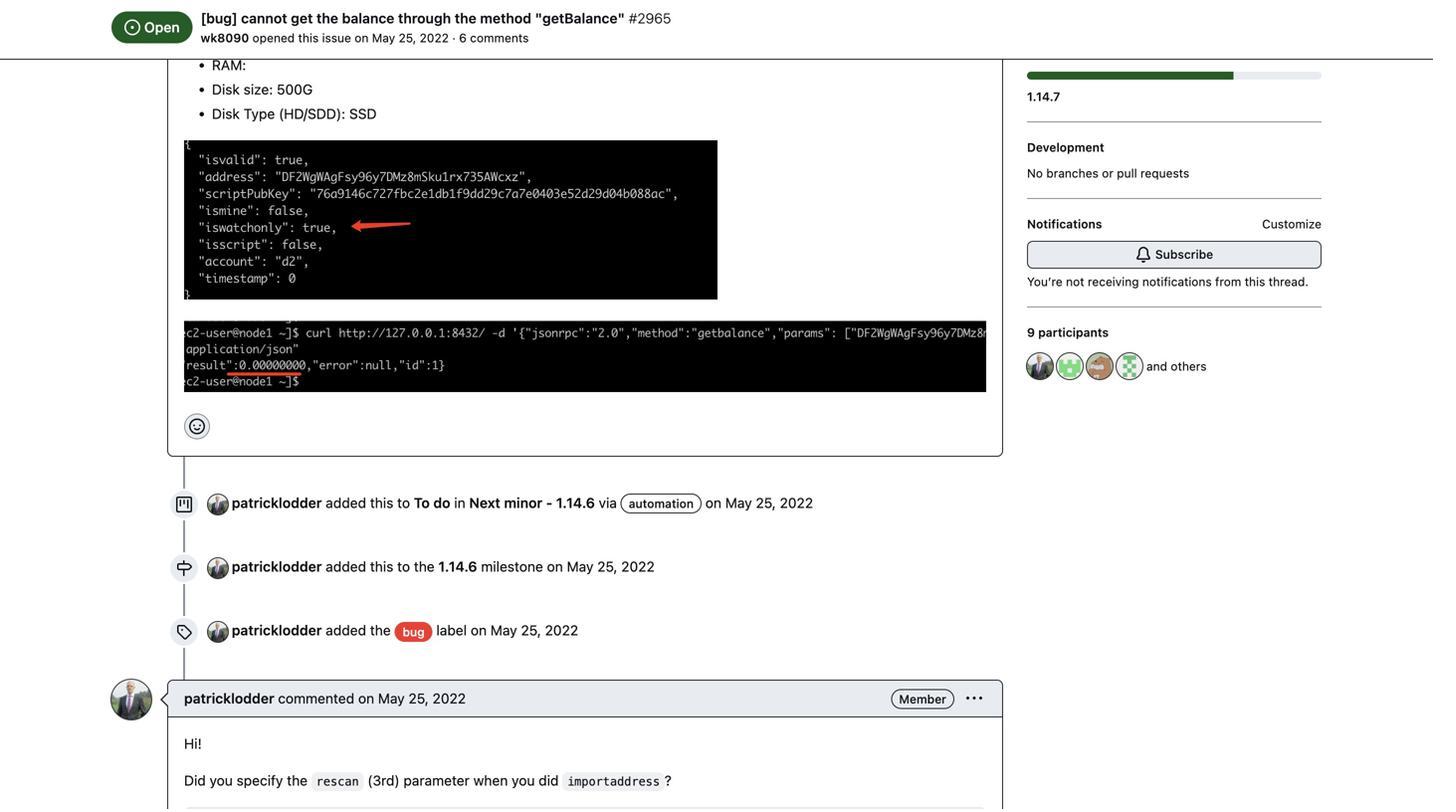 Task type: describe. For each thing, give the bounding box(es) containing it.
via
[[599, 495, 617, 511]]

(hd/sdd):
[[279, 106, 346, 122]]

bug
[[403, 625, 425, 639]]

patricklodder link for added   the
[[232, 622, 322, 639]]

0 vertical spatial @patricklodder image
[[1028, 353, 1054, 379]]

on right milestone
[[547, 559, 563, 575]]

os:
[[212, 8, 235, 24]]

added for added   the
[[326, 622, 366, 639]]

comments
[[470, 31, 529, 45]]

[bug] cannot get the balance through the method "getbalance" link
[[201, 8, 625, 29]]

may down patricklodder added   the bug label on may 25, 2022
[[378, 691, 405, 707]]

patricklodder for patricklodder commented on may 25, 2022
[[184, 691, 275, 707]]

added for added this to the
[[326, 559, 366, 575]]

patricklodder link up hi!
[[184, 691, 275, 707]]

member
[[900, 693, 947, 707]]

the up 6
[[455, 10, 477, 26]]

patricklodder commented on may 25, 2022
[[184, 691, 466, 707]]

1 vertical spatial @patricklodder image
[[112, 680, 151, 720]]

[bug]
[[201, 10, 238, 26]]

ssd
[[349, 106, 377, 122]]

tag image
[[176, 624, 192, 640]]

do
[[434, 495, 451, 511]]

specify
[[237, 773, 283, 789]]

no
[[1028, 166, 1044, 180]]

2 disk from the top
[[212, 106, 240, 122]]

"getbalance"
[[535, 10, 625, 26]]

1 disk from the top
[[212, 81, 240, 98]]

project image
[[176, 497, 192, 513]]

@patricklodder image for via
[[208, 495, 228, 515]]

this right from
[[1245, 275, 1266, 289]]

requests
[[1141, 166, 1190, 180]]

label
[[437, 622, 467, 639]]

open
[[144, 19, 180, 35]]

bell image
[[1136, 247, 1152, 263]]

subscribe button
[[1028, 241, 1322, 269]]

others
[[1171, 359, 1207, 373]]

did
[[539, 773, 559, 789]]

the inside patricklodder added   the bug label on may 25, 2022
[[370, 622, 391, 639]]

2022 inside [bug] cannot get the balance through the method "getbalance" #2965 wk8090 opened this issue on may 25, 2022 · 6 comments
[[420, 31, 449, 45]]

milestone image
[[176, 561, 192, 577]]

@wk8090 image
[[1087, 353, 1113, 379]]

not
[[1067, 275, 1085, 289]]

1 you from the left
[[210, 773, 233, 789]]

linux
[[239, 8, 273, 24]]

on may 25, 2022 link down the bug
[[358, 691, 466, 707]]

on may 25, 2022 link down "via"
[[547, 559, 655, 575]]

9 participants
[[1028, 326, 1109, 340]]

1 image image from the top
[[184, 140, 718, 300]]

add or remove reactions image
[[189, 419, 205, 435]]

to for the
[[397, 559, 410, 575]]

1.14.6 link
[[439, 559, 477, 575]]

2 image image from the top
[[184, 321, 987, 392]]

customize
[[1263, 217, 1322, 231]]

this inside [bug] cannot get the balance through the method "getbalance" #2965 wk8090 opened this issue on may 25, 2022 · 6 comments
[[298, 31, 319, 45]]

wk8090
[[201, 31, 249, 45]]

ram:
[[212, 57, 246, 73]]

@samirbitzees image
[[1117, 353, 1143, 379]]

no branches or pull requests
[[1028, 166, 1190, 180]]

did you specify the rescan (3rd) parameter when you did importaddress ?
[[184, 773, 672, 789]]

2 you from the left
[[512, 773, 535, 789]]

25, inside [bug] cannot get the balance through the method "getbalance" #2965 wk8090 opened this issue on may 25, 2022 · 6 comments
[[399, 31, 417, 45]]

#2965
[[629, 10, 672, 26]]

6
[[459, 31, 467, 45]]

the up issue
[[317, 10, 339, 26]]

get
[[291, 10, 313, 26]]

may inside [bug] cannot get the balance through the method "getbalance" #2965 wk8090 opened this issue on may 25, 2022 · 6 comments
[[372, 31, 395, 45]]

link issues element
[[1028, 138, 1322, 182]]

opened
[[253, 31, 295, 45]]

@pave871 image
[[1058, 353, 1083, 379]]

notifications
[[1143, 275, 1213, 289]]

on inside [bug] cannot get the balance through the method "getbalance" #2965 wk8090 opened this issue on may 25, 2022 · 6 comments
[[355, 31, 369, 45]]

patricklodder added this to to do in next minor - 1.14.6 via automation
[[232, 495, 694, 511]]

size:
[[244, 81, 273, 98]]

from
[[1216, 275, 1242, 289]]

on right commented
[[358, 691, 374, 707]]

patricklodder added this to the 1.14.6 milestone on may 25, 2022
[[232, 559, 655, 575]]

wk8090 link
[[201, 31, 249, 45]]

next
[[470, 495, 501, 511]]



Task type: locate. For each thing, give the bounding box(es) containing it.
patricklodder link right project icon
[[232, 495, 322, 511]]

pull
[[1118, 166, 1138, 180]]

parameter
[[404, 773, 470, 789]]

disk left type
[[212, 106, 240, 122]]

may right milestone
[[567, 559, 594, 575]]

or
[[1103, 166, 1114, 180]]

to
[[414, 495, 430, 511]]

1.14.6 left milestone
[[439, 559, 477, 575]]

2 added from the top
[[326, 559, 366, 575]]

may right label
[[491, 622, 517, 639]]

0 vertical spatial image image
[[184, 140, 718, 300]]

cannot
[[241, 10, 287, 26]]

on
[[355, 31, 369, 45], [706, 495, 722, 511], [547, 559, 563, 575], [471, 622, 487, 639], [358, 691, 374, 707]]

?
[[665, 773, 672, 789]]

[bug] cannot get the balance through the method "getbalance" #2965 wk8090 opened this issue on may 25, 2022 · 6 comments
[[201, 10, 672, 45]]

disk down ram:
[[212, 81, 240, 98]]

os:  linux version 4.14.123-111.109.amzn2.x86_64 cpu: 8 ram: disk size: 500g disk type (hd/sdd): ssd
[[212, 8, 532, 122]]

patricklodder link for added this to the
[[232, 559, 322, 575]]

9
[[1028, 326, 1036, 340]]

show options image
[[967, 691, 983, 707]]

1 vertical spatial 1.14.6
[[439, 559, 477, 575]]

to
[[397, 495, 410, 511], [397, 559, 410, 575]]

on right label
[[471, 622, 487, 639]]

1 to from the top
[[397, 495, 410, 511]]

milestone
[[1028, 48, 1085, 62]]

111.109.amzn2.x86_64
[[387, 8, 532, 24]]

patricklodder up commented
[[232, 622, 322, 639]]

on may 25, 2022
[[706, 495, 814, 511]]

version
[[277, 8, 324, 24]]

may inside patricklodder added   the bug label on may 25, 2022
[[491, 622, 517, 639]]

subscribe
[[1156, 247, 1214, 261]]

patricklodder up hi!
[[184, 691, 275, 707]]

through
[[398, 10, 451, 26]]

-
[[546, 495, 553, 511]]

patricklodder inside patricklodder added   the bug label on may 25, 2022
[[232, 622, 322, 639]]

you
[[210, 773, 233, 789], [512, 773, 535, 789]]

bug link
[[395, 622, 433, 642]]

participants
[[1039, 326, 1109, 340]]

1 vertical spatial disk
[[212, 106, 240, 122]]

2022
[[420, 31, 449, 45], [780, 495, 814, 511], [622, 559, 655, 575], [545, 622, 579, 639], [433, 691, 466, 707]]

select milestones element
[[1028, 46, 1322, 106]]

on may 25, 2022 link down milestone
[[471, 622, 579, 639]]

added left to
[[326, 495, 366, 511]]

may down the balance
[[372, 31, 395, 45]]

minor
[[504, 495, 543, 511]]

3 added from the top
[[326, 622, 366, 639]]

2 to from the top
[[397, 559, 410, 575]]

this up patricklodder added   the bug label on may 25, 2022
[[370, 559, 394, 575]]

500g
[[277, 81, 313, 98]]

importaddress
[[568, 775, 660, 789]]

patricklodder link right "milestone" image
[[232, 559, 322, 575]]

the left the bug link
[[370, 622, 391, 639]]

type
[[244, 106, 275, 122]]

method
[[480, 10, 532, 26]]

patricklodder for patricklodder added   the bug label on may 25, 2022
[[232, 622, 322, 639]]

added up patricklodder added   the bug label on may 25, 2022
[[326, 559, 366, 575]]

and others
[[1147, 359, 1207, 373]]

on may 25, 2022 link
[[706, 495, 814, 511], [547, 559, 655, 575], [471, 622, 579, 639], [358, 691, 466, 707]]

cpu:
[[212, 32, 245, 49]]

on inside patricklodder added   the bug label on may 25, 2022
[[471, 622, 487, 639]]

patricklodder for patricklodder added this to to do in next minor - 1.14.6 via automation
[[232, 495, 322, 511]]

patricklodder for patricklodder added this to the 1.14.6 milestone on may 25, 2022
[[232, 559, 322, 575]]

0 horizontal spatial @patricklodder image
[[112, 680, 151, 720]]

patricklodder link up commented
[[232, 622, 322, 639]]

to left "1.14.6" link at the left of page
[[397, 559, 410, 575]]

1 horizontal spatial you
[[512, 773, 535, 789]]

disk
[[212, 81, 240, 98], [212, 106, 240, 122]]

rescan
[[316, 775, 359, 789]]

and
[[1147, 359, 1168, 373]]

1 horizontal spatial 1.14.6
[[556, 495, 595, 511]]

0 vertical spatial to
[[397, 495, 410, 511]]

hi!
[[184, 736, 202, 752]]

patricklodder link for added this to
[[232, 495, 322, 511]]

development
[[1028, 140, 1105, 154]]

@patricklodder image for patricklodder added   the bug label on may 25, 2022
[[208, 622, 228, 642]]

2022 inside patricklodder added   the bug label on may 25, 2022
[[545, 622, 579, 639]]

this
[[298, 31, 319, 45], [1245, 275, 1266, 289], [370, 495, 394, 511], [370, 559, 394, 575]]

may right automation
[[726, 495, 752, 511]]

0 horizontal spatial you
[[210, 773, 233, 789]]

commented
[[278, 691, 355, 707]]

@patricklodder image right project icon
[[208, 495, 228, 515]]

image image
[[184, 140, 718, 300], [184, 321, 987, 392]]

receiving
[[1088, 275, 1140, 289]]

1 vertical spatial to
[[397, 559, 410, 575]]

notifications
[[1028, 217, 1103, 231]]

automation
[[629, 497, 694, 511]]

patricklodder
[[232, 495, 322, 511], [232, 559, 322, 575], [232, 622, 322, 639], [184, 691, 275, 707]]

patricklodder link
[[232, 495, 322, 511], [232, 559, 322, 575], [232, 622, 322, 639], [184, 691, 275, 707]]

the right specify
[[287, 773, 308, 789]]

balance
[[342, 10, 395, 26]]

on right automation
[[706, 495, 722, 511]]

you left 'did'
[[512, 773, 535, 789]]

25, inside patricklodder added   the bug label on may 25, 2022
[[521, 622, 541, 639]]

@patricklodder image
[[1028, 353, 1054, 379], [208, 495, 228, 515], [208, 622, 228, 642]]

this down get
[[298, 31, 319, 45]]

may
[[372, 31, 395, 45], [726, 495, 752, 511], [567, 559, 594, 575], [491, 622, 517, 639], [378, 691, 405, 707]]

(3rd)
[[368, 773, 400, 789]]

issue
[[322, 31, 351, 45]]

0 vertical spatial added
[[326, 495, 366, 511]]

1.14.7 link
[[1028, 88, 1322, 106]]

1 added from the top
[[326, 495, 366, 511]]

branches
[[1047, 166, 1099, 180]]

1 vertical spatial image image
[[184, 321, 987, 392]]

the
[[317, 10, 339, 26], [455, 10, 477, 26], [414, 559, 435, 575], [370, 622, 391, 639], [287, 773, 308, 789]]

did
[[184, 773, 206, 789]]

thread.
[[1269, 275, 1309, 289]]

this left to
[[370, 495, 394, 511]]

·
[[452, 31, 456, 45]]

0 vertical spatial 1.14.6
[[556, 495, 595, 511]]

the left "1.14.6" link at the left of page
[[414, 559, 435, 575]]

added
[[326, 495, 366, 511], [326, 559, 366, 575], [326, 622, 366, 639]]

1.14.6 right -
[[556, 495, 595, 511]]

8
[[249, 32, 257, 49]]

1 vertical spatial added
[[326, 559, 366, 575]]

@patricklodder image
[[208, 558, 228, 578], [112, 680, 151, 720]]

to left to
[[397, 495, 410, 511]]

2 vertical spatial added
[[326, 622, 366, 639]]

0 horizontal spatial 1.14.6
[[439, 559, 477, 575]]

you're not receiving notifications from this thread.
[[1028, 275, 1309, 289]]

0 vertical spatial disk
[[212, 81, 240, 98]]

1 horizontal spatial @patricklodder image
[[208, 558, 228, 578]]

added left the bug link
[[326, 622, 366, 639]]

on down the balance
[[355, 31, 369, 45]]

when
[[474, 773, 508, 789]]

1 vertical spatial @patricklodder image
[[208, 495, 228, 515]]

0 vertical spatial @patricklodder image
[[208, 558, 228, 578]]

added inside patricklodder added   the bug label on may 25, 2022
[[326, 622, 366, 639]]

patricklodder right "milestone" image
[[232, 559, 322, 575]]

next minor - 1.14.6 link
[[470, 495, 595, 511]]

1.14.6
[[556, 495, 595, 511], [439, 559, 477, 575]]

you right did
[[210, 773, 233, 789]]

@patricklodder image right tag icon
[[208, 622, 228, 642]]

in
[[454, 495, 466, 511]]

patricklodder right project icon
[[232, 495, 322, 511]]

2 vertical spatial @patricklodder image
[[208, 622, 228, 642]]

you're
[[1028, 275, 1063, 289]]

1.14.7
[[1028, 90, 1061, 104]]

25,
[[399, 31, 417, 45], [756, 495, 776, 511], [598, 559, 618, 575], [521, 622, 541, 639], [409, 691, 429, 707]]

patricklodder added   the bug label on may 25, 2022
[[232, 622, 579, 639]]

@patricklodder image left "@pave871" icon
[[1028, 353, 1054, 379]]

milestone
[[481, 559, 543, 575]]

add or remove reactions element
[[184, 414, 210, 440]]

on may 25, 2022 link right automation
[[706, 495, 814, 511]]

4.14.123-
[[327, 8, 387, 24]]

to for to
[[397, 495, 410, 511]]

issue opened image
[[124, 19, 140, 35]]



Task type: vqa. For each thing, say whether or not it's contained in the screenshot.
Documented
no



